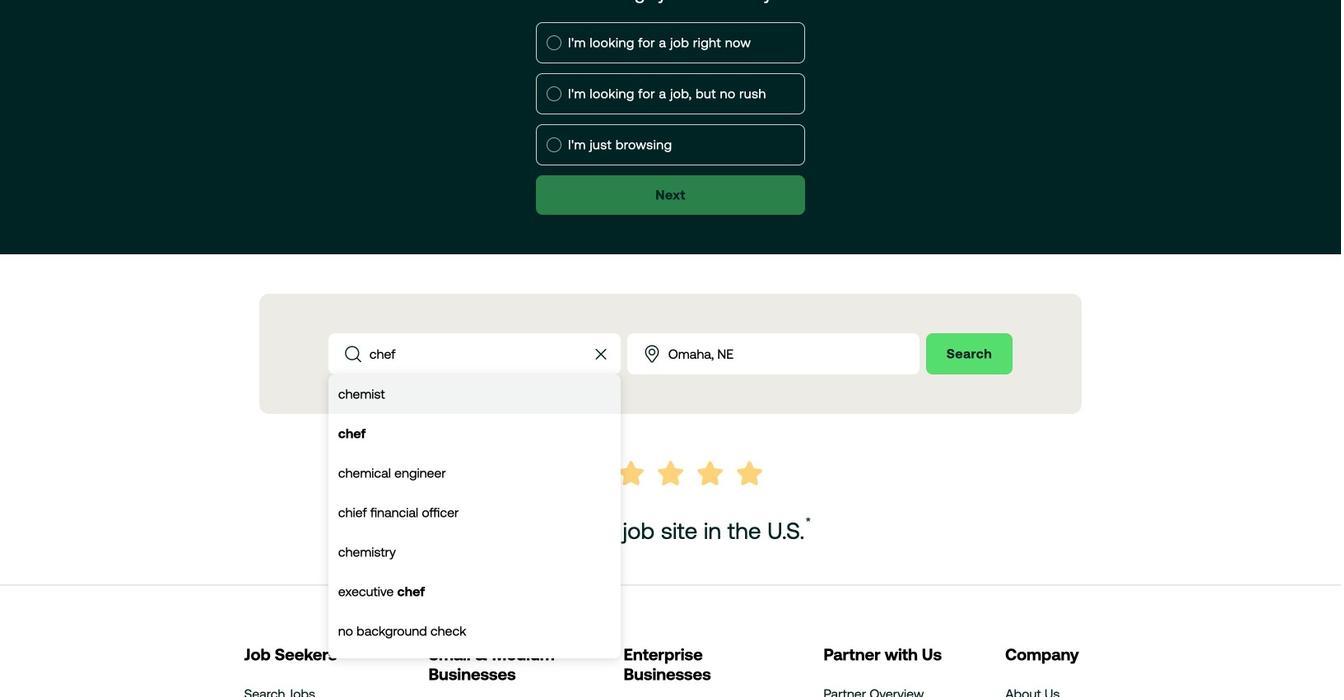 Task type: vqa. For each thing, say whether or not it's contained in the screenshot.
ALL EMPLOYMENT TYPES associated with All employment types popup button
no



Task type: describe. For each thing, give the bounding box(es) containing it.
none field the 'search location or remote'
[[627, 333, 919, 375]]

clear image
[[591, 344, 611, 364]]

Search job title or keyword text field
[[369, 334, 574, 374]]



Task type: locate. For each thing, give the bounding box(es) containing it.
Search location or remote text field
[[668, 334, 919, 374]]

list box
[[328, 375, 621, 691]]

option
[[328, 651, 621, 691]]

None radio
[[547, 35, 561, 50], [547, 86, 561, 101], [547, 137, 561, 152], [547, 35, 561, 50], [547, 86, 561, 101], [547, 137, 561, 152]]

None field
[[328, 333, 621, 691], [627, 333, 919, 375], [328, 333, 621, 691]]



